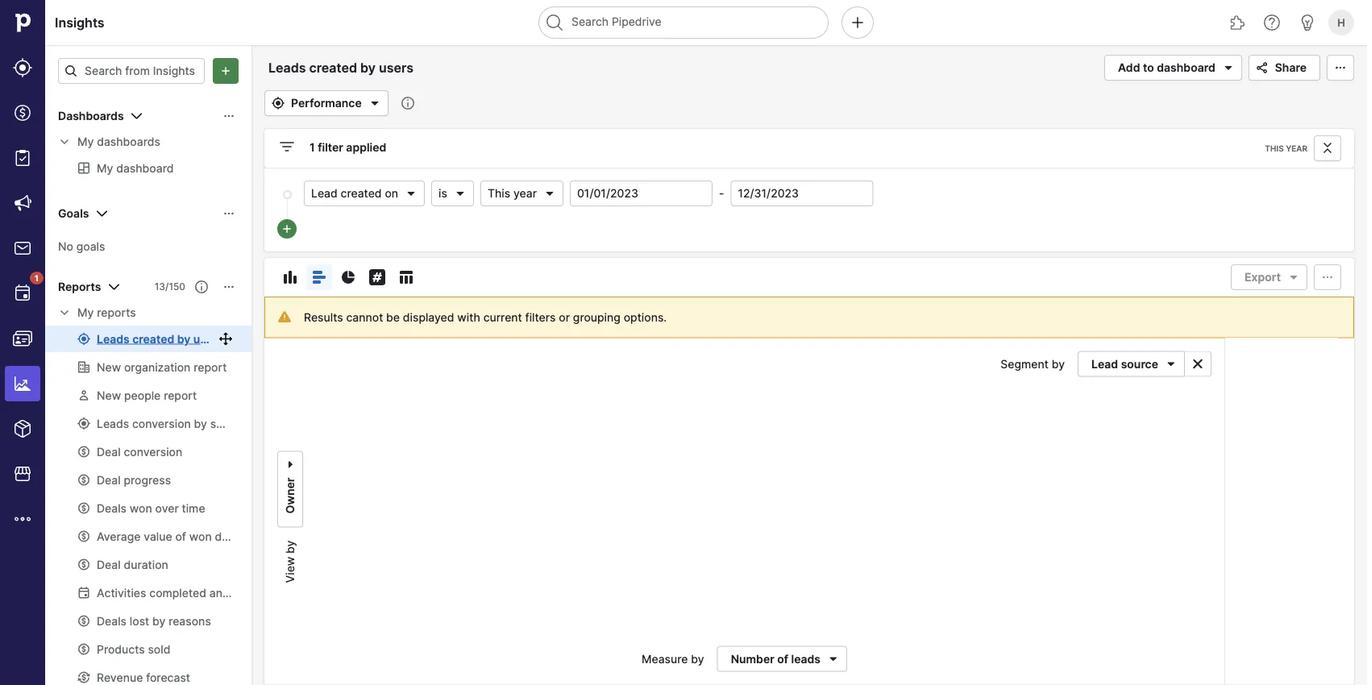 Task type: vqa. For each thing, say whether or not it's contained in the screenshot.
'Applied'
yes



Task type: locate. For each thing, give the bounding box(es) containing it.
my dashboards
[[77, 135, 160, 149]]

dashboards up my dashboards
[[58, 109, 124, 123]]

1 for 1 filter applied
[[310, 141, 315, 154]]

by for view by
[[283, 541, 297, 554]]

1 horizontal spatial 1
[[310, 141, 315, 154]]

1 vertical spatial my
[[77, 306, 94, 320]]

2 my from the top
[[77, 306, 94, 320]]

color primary image inside lead source button
[[1162, 358, 1181, 370]]

0 horizontal spatial color secondary image
[[58, 135, 71, 148]]

color secondary image
[[58, 135, 71, 148], [1188, 358, 1208, 370]]

lead for lead source
[[1092, 357, 1118, 371]]

0 vertical spatial dashboards
[[58, 109, 124, 123]]

lead created on
[[311, 187, 398, 200]]

insights image
[[13, 374, 32, 393]]

1 menu
[[0, 0, 45, 685]]

color primary image
[[1219, 58, 1238, 77], [1331, 61, 1351, 74], [65, 65, 77, 77], [365, 94, 384, 113], [268, 97, 288, 110], [223, 110, 235, 123], [277, 137, 297, 156], [454, 187, 467, 200], [281, 268, 300, 287], [310, 268, 329, 287], [397, 268, 416, 287], [104, 277, 124, 297], [223, 281, 235, 293], [824, 653, 843, 666]]

1 my from the top
[[77, 135, 94, 149]]

0 horizontal spatial year
[[514, 187, 537, 200]]

owner button
[[277, 451, 303, 528]]

this year inside popup button
[[488, 187, 537, 200]]

lead left 'created'
[[311, 187, 338, 200]]

my right the "projects" 'icon' on the left top of page
[[77, 135, 94, 149]]

0 vertical spatial my
[[77, 135, 94, 149]]

goals right no
[[76, 239, 105, 253]]

cannot
[[346, 310, 383, 324]]

1 inside 'menu'
[[35, 273, 39, 283]]

color primary image inside export button
[[1284, 271, 1304, 284]]

deals image
[[13, 103, 32, 123]]

add to dashboard
[[1118, 61, 1216, 75]]

lead inside button
[[1092, 357, 1118, 371]]

to
[[1143, 61, 1154, 75]]

color primary image inside dashboards button
[[223, 110, 235, 123]]

0 horizontal spatial by
[[283, 541, 297, 554]]

0 vertical spatial lead
[[311, 187, 338, 200]]

color primary image inside the share button
[[1253, 61, 1272, 74]]

dashboards down dashboards button
[[97, 135, 160, 149]]

color primary inverted image
[[216, 65, 235, 77], [281, 223, 293, 235]]

created
[[341, 187, 382, 200]]

0 horizontal spatial color primary inverted image
[[216, 65, 235, 77]]

1 vertical spatial color secondary image
[[1188, 358, 1208, 370]]

color primary image inside "owner" button
[[284, 455, 297, 475]]

1 horizontal spatial color primary inverted image
[[281, 223, 293, 235]]

current
[[484, 310, 522, 324]]

2 vertical spatial by
[[691, 652, 704, 666]]

lead created on button
[[304, 181, 425, 206]]

color undefined image
[[13, 284, 32, 303]]

this
[[1265, 144, 1284, 153], [488, 187, 510, 200]]

projects image
[[13, 148, 32, 168]]

lead
[[311, 187, 338, 200], [1092, 357, 1118, 371]]

export
[[1245, 271, 1281, 284]]

Search from Insights text field
[[58, 58, 205, 84]]

share button
[[1249, 55, 1321, 81]]

my right color secondary icon
[[77, 306, 94, 320]]

year
[[1286, 144, 1308, 153], [514, 187, 537, 200]]

1 vertical spatial lead
[[1092, 357, 1118, 371]]

0 vertical spatial by
[[1052, 357, 1065, 371]]

2 horizontal spatial by
[[1052, 357, 1065, 371]]

MM/DD/YYYY text field
[[570, 181, 713, 206], [731, 181, 874, 206]]

menu item
[[0, 361, 45, 406]]

share
[[1275, 61, 1307, 75]]

1 vertical spatial by
[[283, 541, 297, 554]]

0 horizontal spatial this year
[[488, 187, 537, 200]]

mm/dd/yyyy text field left -
[[570, 181, 713, 206]]

by right the measure
[[691, 652, 704, 666]]

filter
[[318, 141, 343, 154]]

by right segment
[[1052, 357, 1065, 371]]

reports up color secondary icon
[[58, 280, 101, 294]]

lead source
[[1092, 357, 1159, 371]]

quick help image
[[1263, 13, 1282, 32]]

1 vertical spatial color primary inverted image
[[281, 223, 293, 235]]

segment
[[1001, 357, 1049, 371]]

lead left source
[[1092, 357, 1118, 371]]

0 horizontal spatial mm/dd/yyyy text field
[[570, 181, 713, 206]]

by up view
[[283, 541, 297, 554]]

my reports
[[77, 306, 136, 320]]

0 vertical spatial goals
[[58, 207, 89, 221]]

color primary image
[[1253, 61, 1272, 74], [127, 106, 146, 126], [1318, 142, 1338, 155], [405, 187, 418, 200], [543, 187, 556, 200], [92, 204, 112, 223], [223, 207, 235, 220], [339, 268, 358, 287], [368, 268, 387, 287], [1284, 271, 1304, 284], [1318, 271, 1338, 284], [195, 281, 208, 293], [1162, 358, 1181, 370], [284, 455, 297, 475]]

1 vertical spatial dashboards
[[97, 135, 160, 149]]

applied
[[346, 141, 386, 154]]

1 vertical spatial this year
[[488, 187, 537, 200]]

segment by
[[1001, 357, 1065, 371]]

0 vertical spatial 1
[[310, 141, 315, 154]]

color primary inverted image for search from insights "text box"
[[216, 65, 235, 77]]

by for measure by
[[691, 652, 704, 666]]

1 vertical spatial this
[[488, 187, 510, 200]]

0 vertical spatial this
[[1265, 144, 1284, 153]]

dashboards
[[58, 109, 124, 123], [97, 135, 160, 149]]

by
[[1052, 357, 1065, 371], [283, 541, 297, 554], [691, 652, 704, 666]]

0 vertical spatial color primary inverted image
[[216, 65, 235, 77]]

home image
[[10, 10, 35, 35]]

campaigns image
[[13, 194, 32, 213]]

color primary image inside lead created on popup button
[[405, 187, 418, 200]]

0 horizontal spatial lead
[[311, 187, 338, 200]]

0 vertical spatial this year
[[1265, 144, 1308, 153]]

my
[[77, 135, 94, 149], [77, 306, 94, 320]]

goals
[[58, 207, 89, 221], [76, 239, 105, 253]]

options.
[[624, 310, 667, 324]]

marketplace image
[[13, 464, 32, 484]]

color secondary image
[[58, 306, 71, 319]]

1 horizontal spatial lead
[[1092, 357, 1118, 371]]

1 horizontal spatial year
[[1286, 144, 1308, 153]]

1 vertical spatial 1
[[35, 273, 39, 283]]

color primary image inside 'number of leads' button
[[824, 653, 843, 666]]

year inside this year popup button
[[514, 187, 537, 200]]

1 horizontal spatial by
[[691, 652, 704, 666]]

0 vertical spatial year
[[1286, 144, 1308, 153]]

performance
[[291, 96, 362, 110]]

color primary image inside is popup button
[[454, 187, 467, 200]]

1 filter applied
[[310, 141, 386, 154]]

more image
[[13, 510, 32, 529]]

color secondary image right the "projects" 'icon' on the left top of page
[[58, 135, 71, 148]]

1 horizontal spatial color secondary image
[[1188, 358, 1208, 370]]

goals up no
[[58, 207, 89, 221]]

reports right color secondary icon
[[97, 306, 136, 320]]

sales assistant image
[[1298, 13, 1317, 32]]

results cannot be displayed with current filters or grouping options.
[[304, 310, 667, 324]]

1
[[310, 141, 315, 154], [35, 273, 39, 283]]

h button
[[1326, 6, 1358, 39]]

1 horizontal spatial this
[[1265, 144, 1284, 153]]

1 vertical spatial year
[[514, 187, 537, 200]]

reports
[[58, 280, 101, 294], [97, 306, 136, 320]]

0 horizontal spatial 1
[[35, 273, 39, 283]]

0 horizontal spatial this
[[488, 187, 510, 200]]

1 horizontal spatial mm/dd/yyyy text field
[[731, 181, 874, 206]]

mm/dd/yyyy text field right -
[[731, 181, 874, 206]]

color secondary image right source
[[1188, 358, 1208, 370]]

this year
[[1265, 144, 1308, 153], [488, 187, 537, 200]]

color primary image inside the add to dashboard button
[[1219, 58, 1238, 77]]

13/150
[[155, 281, 185, 293]]

lead inside popup button
[[311, 187, 338, 200]]

is field
[[431, 181, 474, 206]]



Task type: describe. For each thing, give the bounding box(es) containing it.
1 vertical spatial goals
[[76, 239, 105, 253]]

grouping
[[573, 310, 621, 324]]

filters
[[525, 310, 556, 324]]

goals inside button
[[58, 207, 89, 221]]

add
[[1118, 61, 1140, 75]]

leads image
[[13, 58, 32, 77]]

lead source button
[[1078, 351, 1185, 377]]

dashboard
[[1157, 61, 1216, 75]]

measure by
[[642, 652, 704, 666]]

is
[[439, 187, 447, 200]]

1 mm/dd/yyyy text field from the left
[[570, 181, 713, 206]]

1 link
[[5, 272, 44, 311]]

number of leads button
[[717, 646, 847, 672]]

h
[[1338, 16, 1346, 29]]

1 horizontal spatial this year
[[1265, 144, 1308, 153]]

of
[[777, 652, 789, 666]]

number of leads
[[731, 652, 821, 666]]

quick add image
[[848, 13, 868, 32]]

This year field
[[480, 181, 564, 206]]

on
[[385, 187, 398, 200]]

Leads created by users field
[[264, 57, 443, 78]]

Search Pipedrive field
[[539, 6, 829, 39]]

products image
[[13, 419, 32, 439]]

be
[[386, 310, 400, 324]]

displayed
[[403, 310, 454, 324]]

my for my dashboards
[[77, 135, 94, 149]]

dashboards button
[[45, 103, 252, 129]]

color primary image inside this year popup button
[[543, 187, 556, 200]]

lead for lead created on
[[311, 187, 338, 200]]

performance button
[[264, 90, 388, 116]]

this year button
[[480, 181, 564, 206]]

color primary image inside dashboards button
[[127, 106, 146, 126]]

1 for 1
[[35, 273, 39, 283]]

no goals
[[58, 239, 105, 253]]

owner
[[283, 478, 297, 514]]

2 mm/dd/yyyy text field from the left
[[731, 181, 874, 206]]

by for segment by
[[1052, 357, 1065, 371]]

1 vertical spatial reports
[[97, 306, 136, 320]]

contacts image
[[13, 329, 32, 348]]

view by
[[283, 541, 297, 583]]

info image
[[401, 97, 414, 110]]

dashboards inside button
[[58, 109, 124, 123]]

or
[[559, 310, 570, 324]]

is button
[[431, 181, 474, 206]]

export button
[[1231, 264, 1308, 290]]

no
[[58, 239, 73, 253]]

Lead created on field
[[304, 181, 425, 206]]

insights
[[55, 15, 105, 30]]

color primary inverted image for lead created on field
[[281, 223, 293, 235]]

0 vertical spatial color secondary image
[[58, 135, 71, 148]]

-
[[719, 187, 724, 200]]

with
[[457, 310, 480, 324]]

measure
[[642, 652, 688, 666]]

source
[[1121, 357, 1159, 371]]

color warning image
[[278, 310, 291, 323]]

view
[[283, 557, 297, 583]]

add to dashboard button
[[1105, 55, 1242, 81]]

leads
[[791, 652, 821, 666]]

number
[[731, 652, 775, 666]]

sales inbox image
[[13, 239, 32, 258]]

this inside popup button
[[488, 187, 510, 200]]

results
[[304, 310, 343, 324]]

0 vertical spatial reports
[[58, 280, 101, 294]]

my for my reports
[[77, 306, 94, 320]]

goals button
[[45, 201, 252, 227]]



